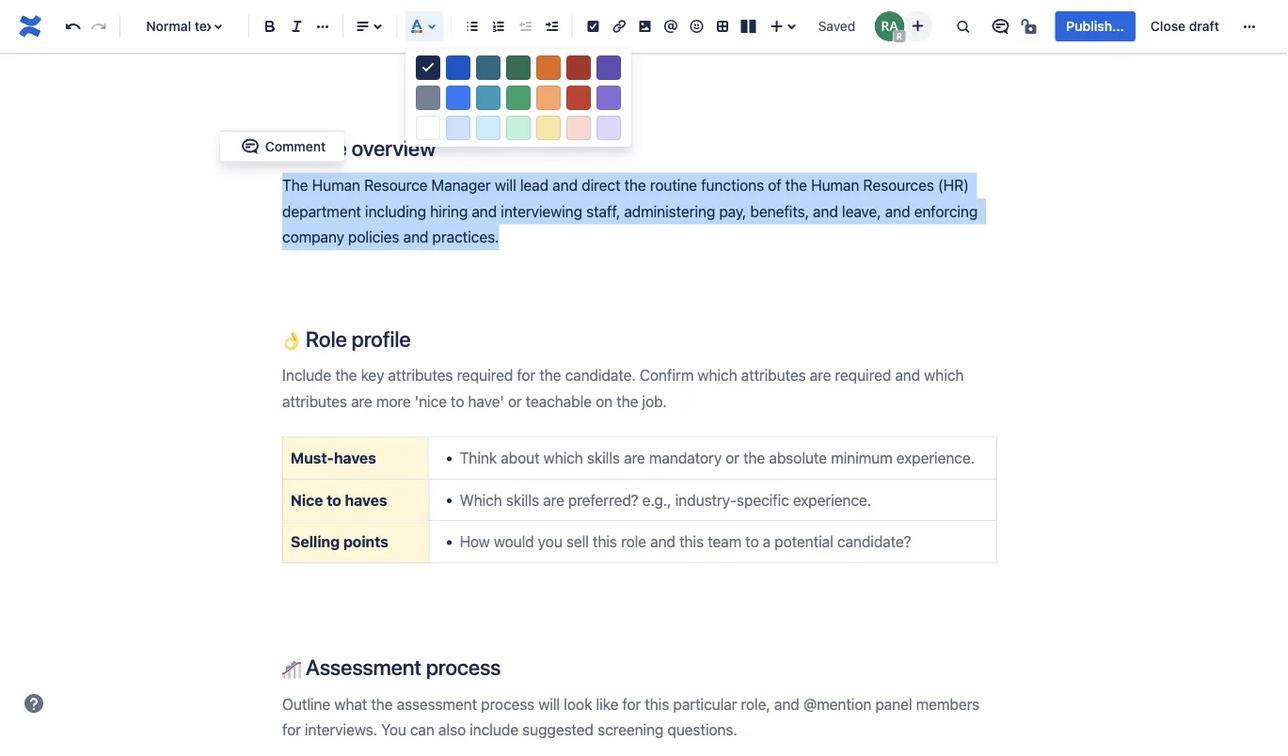 Task type: describe. For each thing, give the bounding box(es) containing it.
will
[[495, 176, 516, 194]]

publish...
[[1066, 18, 1124, 34]]

points
[[343, 533, 389, 551]]

1 human from the left
[[312, 176, 360, 194]]

Bold red radio
[[566, 56, 591, 80]]

layouts image
[[737, 15, 760, 38]]

and up practices.
[[472, 202, 497, 220]]

3 option group from the top
[[406, 113, 631, 143]]

normal
[[146, 18, 191, 34]]

Subtle green radio
[[506, 116, 531, 140]]

bold ⌘b image
[[259, 15, 281, 38]]

administering
[[624, 202, 715, 220]]

Teal radio
[[476, 86, 501, 110]]

Purple radio
[[596, 86, 621, 110]]

benefits,
[[750, 202, 809, 220]]

comment image
[[239, 135, 261, 158]]

overview
[[352, 136, 436, 161]]

Yellow radio
[[536, 86, 561, 110]]

leave,
[[842, 202, 881, 220]]

(hr)
[[938, 176, 969, 194]]

no restrictions image
[[1019, 15, 1042, 38]]

action item image
[[582, 15, 604, 38]]

role overview
[[301, 136, 436, 161]]

draft
[[1189, 18, 1219, 34]]

publish... button
[[1055, 11, 1135, 41]]

selling points
[[291, 533, 389, 551]]

assessment
[[306, 654, 421, 680]]

1 option group from the top
[[406, 53, 631, 83]]

Red radio
[[566, 86, 591, 110]]

help image
[[23, 692, 45, 715]]

Subtle teal radio
[[476, 116, 501, 140]]

ruby anderson image
[[874, 11, 905, 41]]

comment
[[265, 138, 326, 154]]

routine
[[650, 176, 697, 194]]

normal text
[[146, 18, 219, 34]]

2 the from the left
[[785, 176, 807, 194]]

role for overview
[[306, 136, 347, 161]]

and down the including
[[403, 228, 428, 246]]

bullet list ⌘⇧8 image
[[461, 15, 484, 38]]

saved
[[818, 18, 855, 34]]

staff,
[[586, 202, 620, 220]]

White radio
[[416, 116, 440, 140]]

lead
[[520, 176, 549, 194]]

Bold purple radio
[[596, 56, 621, 80]]

and down resources
[[885, 202, 910, 220]]

find and replace image
[[952, 15, 974, 38]]

Bold teal radio
[[476, 56, 501, 80]]

undo ⌘z image
[[62, 15, 84, 38]]

1 vertical spatial haves
[[345, 491, 387, 509]]

enforcing
[[914, 202, 978, 220]]

text
[[195, 18, 219, 34]]

role profile
[[301, 326, 411, 351]]

of
[[768, 176, 782, 194]]

including
[[365, 202, 426, 220]]

Subtle blue radio
[[446, 116, 470, 140]]

assessment process
[[301, 654, 501, 680]]

comment icon image
[[989, 15, 1012, 38]]

Subtle purple radio
[[596, 116, 621, 140]]

pay,
[[719, 202, 746, 220]]

the human resource manager will lead and direct the routine functions of the human resources (hr) department including hiring and interviewing staff, administering pay, benefits, and leave, and enforcing company policies and practices.
[[282, 176, 982, 246]]

selling
[[291, 533, 340, 551]]

close draft button
[[1139, 11, 1231, 41]]



Task type: locate. For each thing, give the bounding box(es) containing it.
emoji image
[[685, 15, 708, 38]]

1 horizontal spatial human
[[811, 176, 859, 194]]

2 human from the left
[[811, 176, 859, 194]]

department
[[282, 202, 361, 220]]

haves right to
[[345, 491, 387, 509]]

outdent ⇧tab image
[[514, 15, 536, 38]]

indent tab image
[[540, 15, 562, 38]]

0 horizontal spatial human
[[312, 176, 360, 194]]

the right direct
[[624, 176, 646, 194]]

role right :ok_hand: icon on the left
[[306, 326, 347, 351]]

the
[[282, 176, 308, 194]]

human up the leave,
[[811, 176, 859, 194]]

confluence image
[[15, 11, 45, 41], [15, 11, 45, 41]]

Blue radio
[[446, 86, 470, 110]]

:ok_hand: image
[[282, 332, 301, 350]]

1 role from the top
[[306, 136, 347, 161]]

to
[[327, 491, 341, 509]]

the right the of
[[785, 176, 807, 194]]

profile
[[352, 326, 411, 351]]

invite to edit image
[[906, 15, 929, 37]]

option group up green option
[[406, 53, 631, 83]]

Bold green radio
[[506, 56, 531, 80]]

close
[[1151, 18, 1186, 34]]

align left image
[[351, 15, 374, 38]]

1 the from the left
[[624, 176, 646, 194]]

:clipboard: image
[[282, 141, 301, 160], [282, 141, 301, 160]]

0 vertical spatial role
[[306, 136, 347, 161]]

numbered list ⌘⇧7 image
[[487, 15, 510, 38]]

0 horizontal spatial the
[[624, 176, 646, 194]]

must-haves
[[291, 449, 376, 467]]

mention image
[[660, 15, 682, 38]]

Gray radio
[[416, 86, 440, 110]]

nice to haves
[[291, 491, 387, 509]]

close draft
[[1151, 18, 1219, 34]]

manager
[[431, 176, 491, 194]]

must-
[[291, 449, 334, 467]]

option group down green option
[[406, 113, 631, 143]]

resources
[[863, 176, 934, 194]]

option group down bold green radio
[[406, 83, 631, 113]]

role up the
[[306, 136, 347, 161]]

nice
[[291, 491, 323, 509]]

company
[[282, 228, 344, 246]]

redo ⌘⇧z image
[[88, 15, 110, 38]]

direct
[[582, 176, 620, 194]]

italic ⌘i image
[[285, 15, 308, 38]]

the
[[624, 176, 646, 194], [785, 176, 807, 194]]

practices.
[[432, 228, 499, 246]]

link image
[[608, 15, 630, 38]]

Bold orange radio
[[536, 56, 561, 80]]

Subtle red radio
[[566, 116, 591, 140]]

interviewing
[[501, 202, 582, 220]]

process
[[426, 654, 501, 680]]

Default radio
[[416, 56, 440, 80]]

more image
[[1238, 15, 1261, 38]]

Bold blue radio
[[446, 56, 470, 80]]

2 option group from the top
[[406, 83, 631, 113]]

Subtle yellow radio
[[536, 116, 561, 140]]

policies
[[348, 228, 399, 246]]

hiring
[[430, 202, 468, 220]]

role
[[306, 136, 347, 161], [306, 326, 347, 351]]

0 vertical spatial haves
[[334, 449, 376, 467]]

human up department
[[312, 176, 360, 194]]

and left the leave,
[[813, 202, 838, 220]]

more formatting image
[[311, 15, 334, 38]]

and right lead
[[552, 176, 578, 194]]

2 role from the top
[[306, 326, 347, 351]]

functions
[[701, 176, 764, 194]]

1 vertical spatial role
[[306, 326, 347, 351]]

comment button
[[227, 135, 337, 158]]

1 horizontal spatial the
[[785, 176, 807, 194]]

:ok_hand: image
[[282, 332, 301, 350]]

haves
[[334, 449, 376, 467], [345, 491, 387, 509]]

:roller_coaster: image
[[282, 660, 301, 679], [282, 660, 301, 679]]

option group
[[406, 53, 631, 83], [406, 83, 631, 113], [406, 113, 631, 143]]

add image, video, or file image
[[634, 15, 656, 38]]

role for profile
[[306, 326, 347, 351]]

Green radio
[[506, 86, 531, 110]]

human
[[312, 176, 360, 194], [811, 176, 859, 194]]

and
[[552, 176, 578, 194], [472, 202, 497, 220], [813, 202, 838, 220], [885, 202, 910, 220], [403, 228, 428, 246]]

table image
[[711, 15, 734, 38]]

normal text button
[[128, 6, 241, 47]]

resource
[[364, 176, 428, 194]]

haves up nice to haves
[[334, 449, 376, 467]]

default image
[[417, 56, 439, 79]]



Task type: vqa. For each thing, say whether or not it's contained in the screenshot.
helpful resources link
no



